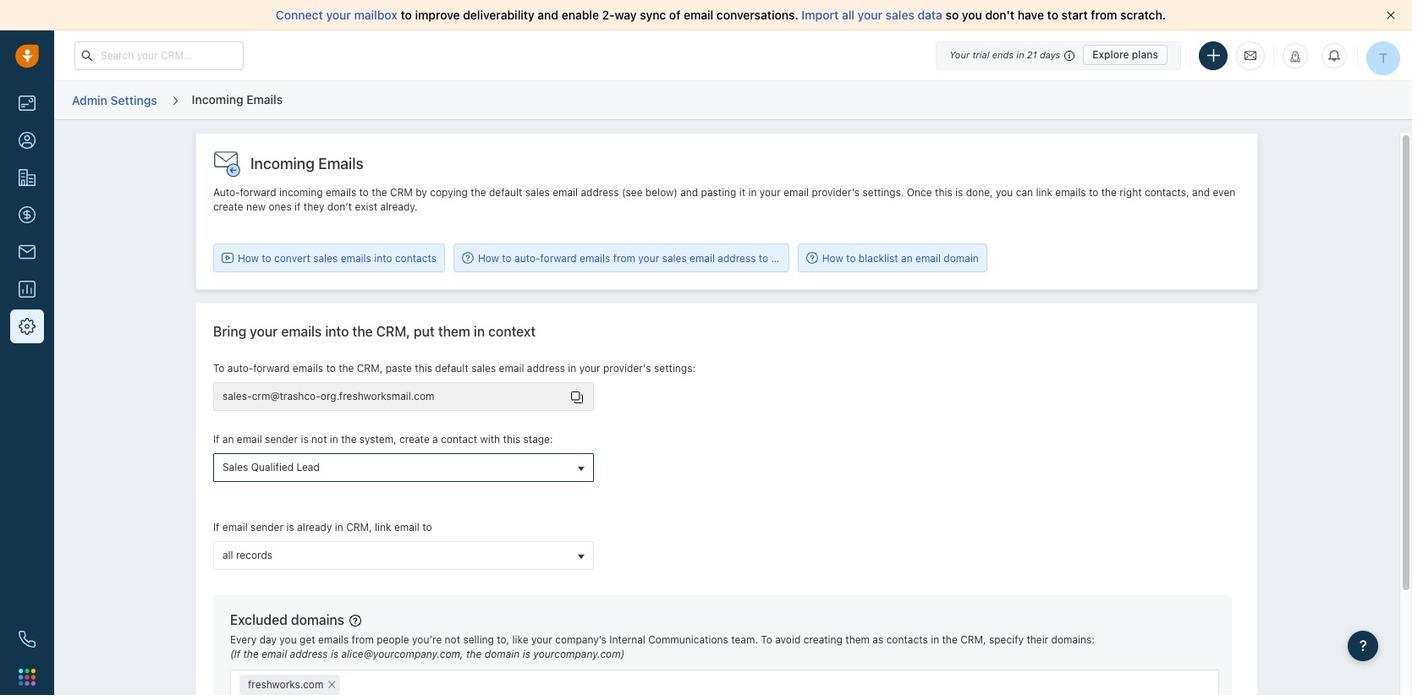 Task type: describe. For each thing, give the bounding box(es) containing it.
1 vertical spatial emails
[[318, 155, 364, 173]]

0 horizontal spatial emails
[[246, 92, 283, 106]]

enable
[[562, 8, 599, 22]]

in right already
[[335, 521, 343, 534]]

auto-forward incoming emails to the crm by copying the default sales email address (see below) and pasting it in your email provider's settings. once this is done, you can link emails to the right contacts, and even create new ones if they don't exist already.
[[213, 186, 1235, 213]]

21
[[1027, 49, 1037, 60]]

email down auto-forward incoming emails to the crm by copying the default sales email address (see below) and pasting it in your email provider's settings. once this is done, you can link emails to the right contacts, and even create new ones if they don't exist already.
[[690, 252, 715, 265]]

domain inside 'every day you get emails from people you're not selling to, like your company's internal communications team. to avoid creating them as contacts in the crm, specify their domains: (if the email address is alice@yourcompany.com, the domain is yourcompany.com)'
[[485, 648, 520, 661]]

the left the system,
[[341, 433, 357, 446]]

excluded domains
[[230, 613, 344, 628]]

1 vertical spatial sender
[[251, 521, 283, 534]]

0 horizontal spatial auto-
[[227, 362, 253, 375]]

sync
[[640, 8, 666, 22]]

phone element
[[10, 623, 44, 657]]

sales inside auto-forward incoming emails to the crm by copying the default sales email address (see below) and pasting it in your email provider's settings. once this is done, you can link emails to the right contacts, and even create new ones if they don't exist already.
[[525, 186, 550, 199]]

not inside 'every day you get emails from people you're not selling to, like your company's internal communications team. to avoid creating them as contacts in the crm, specify their domains: (if the email address is alice@yourcompany.com, the domain is yourcompany.com)'
[[445, 634, 460, 646]]

scratch.
[[1120, 8, 1166, 22]]

email inside 'every day you get emails from people you're not selling to, like your company's internal communications team. to avoid creating them as contacts in the crm, specify their domains: (if the email address is alice@yourcompany.com, the domain is yourcompany.com)'
[[262, 648, 287, 661]]

put
[[414, 324, 435, 340]]

records
[[236, 549, 272, 562]]

admin
[[72, 93, 107, 107]]

explore plans
[[1092, 48, 1158, 61]]

sales qualified lead
[[222, 461, 320, 474]]

0 vertical spatial domain
[[944, 252, 979, 265]]

don't
[[985, 8, 1015, 22]]

done,
[[966, 186, 993, 199]]

in inside auto-forward incoming emails to the crm by copying the default sales email address (see below) and pasting it in your email provider's settings. once this is done, you can link emails to the right contacts, and even create new ones if they don't exist already.
[[748, 186, 757, 199]]

explore plans link
[[1083, 45, 1168, 65]]

0 horizontal spatial into
[[325, 324, 349, 340]]

email up all records button
[[394, 521, 420, 534]]

× button
[[324, 675, 340, 693]]

how for how to blacklist an email domain
[[822, 252, 843, 265]]

domains
[[291, 613, 344, 628]]

convert
[[274, 252, 310, 265]]

0 horizontal spatial and
[[538, 8, 558, 22]]

ends
[[992, 49, 1014, 60]]

from for your
[[352, 634, 374, 646]]

the right (if
[[243, 648, 259, 661]]

yourcompany.com)
[[533, 648, 625, 661]]

crm, left paste
[[357, 362, 383, 375]]

sales qualified lead button
[[213, 454, 594, 482]]

(see
[[622, 186, 643, 199]]

the left specify
[[942, 634, 958, 646]]

you inside auto-forward incoming emails to the crm by copying the default sales email address (see below) and pasting it in your email provider's settings. once this is done, you can link emails to the right contacts, and even create new ones if they don't exist already.
[[996, 186, 1013, 199]]

below)
[[645, 186, 678, 199]]

the left put
[[352, 324, 373, 340]]

days
[[1040, 49, 1060, 60]]

sales-crm@trashco-org.freshworksmail.com
[[222, 390, 434, 403]]

blacklist
[[859, 252, 898, 265]]

if
[[295, 201, 301, 213]]

deliverability
[[463, 8, 535, 22]]

crm, left put
[[376, 324, 410, 340]]

in left provider's
[[568, 362, 576, 375]]

0 horizontal spatial to
[[213, 362, 225, 375]]

alice@yourcompany.com,
[[341, 648, 463, 661]]

is inside auto-forward incoming emails to the crm by copying the default sales email address (see below) and pasting it in your email provider's settings. once this is done, you can link emails to the right contacts, and even create new ones if they don't exist already.
[[955, 186, 963, 199]]

crm@trashco-
[[252, 390, 321, 403]]

avoid
[[775, 634, 801, 646]]

provider's
[[603, 362, 651, 375]]

so
[[946, 8, 959, 22]]

how for how to auto-forward emails from your sales email address to the crm
[[478, 252, 499, 265]]

your inside auto-forward incoming emails to the crm by copying the default sales email address (see below) and pasting it in your email provider's settings. once this is done, you can link emails to the right contacts, and even create new ones if they don't exist already.
[[760, 186, 781, 199]]

if for if an email sender is not in the system, create a contact with this stage:
[[213, 433, 220, 446]]

import
[[802, 8, 839, 22]]

all inside button
[[222, 549, 233, 562]]

system,
[[359, 433, 397, 446]]

every
[[230, 634, 257, 646]]

bring
[[213, 324, 246, 340]]

in inside 'every day you get emails from people you're not selling to, like your company's internal communications team. to avoid creating them as contacts in the crm, specify their domains: (if the email address is alice@yourcompany.com, the domain is yourcompany.com)'
[[931, 634, 939, 646]]

mailbox
[[354, 8, 397, 22]]

new
[[246, 201, 266, 213]]

forward inside auto-forward incoming emails to the crm by copying the default sales email address (see below) and pasting it in your email provider's settings. once this is done, you can link emails to the right contacts, and even create new ones if they don't exist already.
[[240, 186, 276, 199]]

admin settings link
[[71, 87, 158, 114]]

to auto-forward emails to the crm, paste this default sales email address in your provider's settings:
[[213, 362, 695, 375]]

to up all records button
[[422, 521, 432, 534]]

sales-
[[222, 390, 252, 403]]

conversations.
[[717, 8, 798, 22]]

connect your mailbox link
[[276, 8, 401, 22]]

email down the context
[[499, 362, 524, 375]]

contacts inside 'every day you get emails from people you're not selling to, like your company's internal communications team. to avoid creating them as contacts in the crm, specify their domains: (if the email address is alice@yourcompany.com, the domain is yourcompany.com)'
[[886, 634, 928, 646]]

start
[[1062, 8, 1088, 22]]

settings:
[[654, 362, 695, 375]]

is up × button
[[331, 648, 339, 661]]

freshworks.com
[[248, 679, 324, 691]]

1 horizontal spatial crm
[[790, 252, 812, 265]]

in left the context
[[474, 324, 485, 340]]

incoming
[[279, 186, 323, 199]]

crm, inside 'every day you get emails from people you're not selling to, like your company's internal communications team. to avoid creating them as contacts in the crm, specify their domains: (if the email address is alice@yourcompany.com, the domain is yourcompany.com)'
[[960, 634, 986, 646]]

team.
[[731, 634, 758, 646]]

connect your mailbox to improve deliverability and enable 2-way sync of email conversations. import all your sales data so you don't have to start from scratch.
[[276, 8, 1166, 22]]

2 horizontal spatial and
[[1192, 186, 1210, 199]]

crm, right already
[[346, 521, 372, 534]]

company's
[[555, 634, 606, 646]]

have
[[1018, 8, 1044, 22]]

pasting
[[701, 186, 736, 199]]

bring your emails into the crm, put them in context
[[213, 324, 536, 340]]

how to blacklist an email domain link
[[806, 251, 979, 266]]

to left right
[[1089, 186, 1098, 199]]

as
[[873, 634, 884, 646]]

Search your CRM... text field
[[74, 41, 244, 70]]

click to learn how to exclude email domains image
[[350, 615, 361, 627]]

email left (see
[[553, 186, 578, 199]]

auto-
[[213, 186, 240, 199]]

1 horizontal spatial this
[[503, 433, 520, 446]]

is left already
[[286, 521, 294, 534]]

if an email sender is not in the system, create a contact with this stage:
[[213, 433, 553, 446]]

trial
[[972, 49, 989, 60]]

sales
[[222, 461, 248, 474]]

you're
[[412, 634, 442, 646]]

your right import
[[858, 8, 882, 22]]

0 vertical spatial sender
[[265, 433, 298, 446]]

don't
[[327, 201, 352, 213]]

your right bring
[[250, 324, 278, 340]]

by
[[416, 186, 427, 199]]

right
[[1120, 186, 1142, 199]]

provider's
[[812, 186, 860, 199]]

0 vertical spatial incoming emails
[[192, 92, 283, 106]]

plans
[[1132, 48, 1158, 61]]

1 horizontal spatial and
[[680, 186, 698, 199]]

creating
[[803, 634, 843, 646]]

to left blacklist at the right top
[[846, 252, 856, 265]]

import all your sales data link
[[802, 8, 946, 22]]

already
[[297, 521, 332, 534]]

how to blacklist an email domain
[[822, 252, 979, 265]]

domains:
[[1051, 634, 1095, 646]]

address down the context
[[527, 362, 565, 375]]

the up sales-crm@trashco-org.freshworksmail.com
[[339, 362, 354, 375]]

close image
[[1387, 11, 1395, 19]]

day
[[259, 634, 277, 646]]

address inside 'every day you get emails from people you're not selling to, like your company's internal communications team. to avoid creating them as contacts in the crm, specify their domains: (if the email address is alice@yourcompany.com, the domain is yourcompany.com)'
[[290, 648, 328, 661]]

the right copying
[[471, 186, 486, 199]]

stage:
[[523, 433, 553, 446]]



Task type: locate. For each thing, give the bounding box(es) containing it.
exist
[[355, 201, 377, 213]]

email
[[684, 8, 713, 22], [553, 186, 578, 199], [784, 186, 809, 199], [690, 252, 715, 265], [915, 252, 941, 265], [499, 362, 524, 375], [237, 433, 262, 446], [222, 521, 248, 534], [394, 521, 420, 534], [262, 648, 287, 661]]

your left mailbox
[[326, 8, 351, 22]]

1 horizontal spatial you
[[962, 8, 982, 22]]

to left start
[[1047, 8, 1058, 22]]

not up lead
[[311, 433, 327, 446]]

people
[[377, 634, 409, 646]]

the down selling
[[466, 648, 482, 661]]

your right 'it'
[[760, 186, 781, 199]]

×
[[327, 675, 336, 693]]

0 vertical spatial not
[[311, 433, 327, 446]]

1 horizontal spatial link
[[1036, 186, 1052, 199]]

how to convert sales emails into contacts link
[[222, 251, 437, 266]]

settings.
[[863, 186, 904, 199]]

and
[[538, 8, 558, 22], [680, 186, 698, 199], [1192, 186, 1210, 199]]

0 horizontal spatial domain
[[485, 648, 520, 661]]

email left the provider's
[[784, 186, 809, 199]]

to inside 'every day you get emails from people you're not selling to, like your company's internal communications team. to avoid creating them as contacts in the crm, specify their domains: (if the email address is alice@yourcompany.com, the domain is yourcompany.com)'
[[761, 634, 772, 646]]

selling
[[463, 634, 494, 646]]

0 horizontal spatial incoming
[[192, 92, 243, 106]]

address inside auto-forward incoming emails to the crm by copying the default sales email address (see below) and pasting it in your email provider's settings. once this is done, you can link emails to the right contacts, and even create new ones if they don't exist already.
[[581, 186, 619, 199]]

to up sales-
[[213, 362, 225, 375]]

emails
[[326, 186, 356, 199], [1055, 186, 1086, 199], [341, 252, 371, 265], [580, 252, 610, 265], [281, 324, 322, 340], [293, 362, 323, 375], [318, 634, 349, 646]]

an up sales at the bottom left of page
[[222, 433, 234, 446]]

2-
[[602, 8, 615, 22]]

your trial ends in 21 days
[[949, 49, 1060, 60]]

how left "convert"
[[238, 252, 259, 265]]

link
[[1036, 186, 1052, 199], [375, 521, 391, 534]]

0 vertical spatial link
[[1036, 186, 1052, 199]]

is left the done,
[[955, 186, 963, 199]]

into up sales-crm@trashco-org.freshworksmail.com
[[325, 324, 349, 340]]

communications
[[648, 634, 728, 646]]

1 vertical spatial all
[[222, 549, 233, 562]]

1 vertical spatial not
[[445, 634, 460, 646]]

1 horizontal spatial incoming
[[250, 155, 315, 173]]

address down get
[[290, 648, 328, 661]]

2 how from the left
[[478, 252, 499, 265]]

into down already.
[[374, 252, 392, 265]]

2 vertical spatial forward
[[253, 362, 290, 375]]

is down like
[[523, 648, 530, 661]]

0 horizontal spatial default
[[435, 362, 469, 375]]

they
[[304, 201, 324, 213]]

1 vertical spatial you
[[996, 186, 1013, 199]]

to up sales-crm@trashco-org.freshworksmail.com
[[326, 362, 336, 375]]

incoming up incoming
[[250, 155, 315, 173]]

1 horizontal spatial to
[[761, 634, 772, 646]]

to left the avoid
[[761, 634, 772, 646]]

0 vertical spatial forward
[[240, 186, 276, 199]]

incoming down search your crm... text field
[[192, 92, 243, 106]]

contacts,
[[1145, 186, 1189, 199]]

default right copying
[[489, 186, 522, 199]]

auto- up the context
[[514, 252, 540, 265]]

the down auto-forward incoming emails to the crm by copying the default sales email address (see below) and pasting it in your email provider's settings. once this is done, you can link emails to the right contacts, and even create new ones if they don't exist already.
[[771, 252, 787, 265]]

address down auto-forward incoming emails to the crm by copying the default sales email address (see below) and pasting it in your email provider's settings. once this is done, you can link emails to the right contacts, and even create new ones if they don't exist already.
[[718, 252, 756, 265]]

0 horizontal spatial contacts
[[395, 252, 437, 265]]

(if
[[230, 648, 240, 661]]

data
[[918, 8, 942, 22]]

their
[[1027, 634, 1048, 646]]

if email sender is already in crm, link email to
[[213, 521, 432, 534]]

0 horizontal spatial an
[[222, 433, 234, 446]]

from inside 'every day you get emails from people you're not selling to, like your company's internal communications team. to avoid creating them as contacts in the crm, specify their domains: (if the email address is alice@yourcompany.com, the domain is yourcompany.com)'
[[352, 634, 374, 646]]

to up exist
[[359, 186, 369, 199]]

email up sales at the bottom left of page
[[237, 433, 262, 446]]

this
[[935, 186, 952, 199], [415, 362, 432, 375], [503, 433, 520, 446]]

sender up records
[[251, 521, 283, 534]]

link right can
[[1036, 186, 1052, 199]]

from down click to learn how to exclude email domains image
[[352, 634, 374, 646]]

phone image
[[19, 631, 36, 648]]

0 horizontal spatial from
[[352, 634, 374, 646]]

incoming
[[192, 92, 243, 106], [250, 155, 315, 173]]

how for how to convert sales emails into contacts
[[238, 252, 259, 265]]

crm,
[[376, 324, 410, 340], [357, 362, 383, 375], [346, 521, 372, 534], [960, 634, 986, 646]]

1 horizontal spatial an
[[901, 252, 913, 265]]

is up lead
[[301, 433, 309, 446]]

1 horizontal spatial not
[[445, 634, 460, 646]]

your inside 'every day you get emails from people you're not selling to, like your company's internal communications team. to avoid creating them as contacts in the crm, specify their domains: (if the email address is alice@yourcompany.com, the domain is yourcompany.com)'
[[531, 634, 552, 646]]

how to auto-forward emails from your sales email address to the crm
[[478, 252, 812, 265]]

send email image
[[1245, 48, 1256, 62]]

1 horizontal spatial auto-
[[514, 252, 540, 265]]

0 vertical spatial emails
[[246, 92, 283, 106]]

email right blacklist at the right top
[[915, 252, 941, 265]]

this right paste
[[415, 362, 432, 375]]

default inside auto-forward incoming emails to the crm by copying the default sales email address (see below) and pasting it in your email provider's settings. once this is done, you can link emails to the right contacts, and even create new ones if they don't exist already.
[[489, 186, 522, 199]]

to
[[401, 8, 412, 22], [1047, 8, 1058, 22], [359, 186, 369, 199], [1089, 186, 1098, 199], [262, 252, 271, 265], [502, 252, 512, 265], [759, 252, 768, 265], [846, 252, 856, 265], [326, 362, 336, 375], [422, 521, 432, 534]]

org.freshworksmail.com
[[321, 390, 434, 403]]

admin settings
[[72, 93, 157, 107]]

1 vertical spatial contacts
[[886, 634, 928, 646]]

1 vertical spatial if
[[213, 521, 220, 534]]

your left provider's
[[579, 362, 600, 375]]

crm, left specify
[[960, 634, 986, 646]]

to right mailbox
[[401, 8, 412, 22]]

crm up already.
[[390, 186, 413, 199]]

them
[[438, 324, 470, 340], [845, 634, 870, 646]]

1 vertical spatial an
[[222, 433, 234, 446]]

1 vertical spatial from
[[613, 252, 635, 265]]

you left can
[[996, 186, 1013, 199]]

even
[[1213, 186, 1235, 199]]

1 if from the top
[[213, 433, 220, 446]]

settings
[[110, 93, 157, 107]]

0 vertical spatial into
[[374, 252, 392, 265]]

the up exist
[[372, 186, 387, 199]]

can
[[1016, 186, 1033, 199]]

emails inside 'every day you get emails from people you're not selling to, like your company's internal communications team. to avoid creating them as contacts in the crm, specify their domains: (if the email address is alice@yourcompany.com, the domain is yourcompany.com)'
[[318, 634, 349, 646]]

2 vertical spatial you
[[279, 634, 297, 646]]

how left blacklist at the right top
[[822, 252, 843, 265]]

incoming emails
[[192, 92, 283, 106], [250, 155, 364, 173]]

get
[[300, 634, 315, 646]]

2 vertical spatial from
[[352, 634, 374, 646]]

how to auto-forward emails from your sales email address to the crm link
[[462, 251, 812, 266]]

0 horizontal spatial create
[[213, 201, 243, 213]]

of
[[669, 8, 681, 22]]

your
[[326, 8, 351, 22], [858, 8, 882, 22], [760, 186, 781, 199], [638, 252, 659, 265], [250, 324, 278, 340], [579, 362, 600, 375], [531, 634, 552, 646]]

2 horizontal spatial this
[[935, 186, 952, 199]]

domain down to,
[[485, 648, 520, 661]]

to
[[213, 362, 225, 375], [761, 634, 772, 646]]

all left records
[[222, 549, 233, 562]]

your right like
[[531, 634, 552, 646]]

if for if email sender is already in crm, link email to
[[213, 521, 220, 534]]

0 vertical spatial to
[[213, 362, 225, 375]]

in left 21
[[1016, 49, 1024, 60]]

1 horizontal spatial all
[[842, 8, 854, 22]]

paste
[[385, 362, 412, 375]]

this right with
[[503, 433, 520, 446]]

to,
[[497, 634, 509, 646]]

2 horizontal spatial how
[[822, 252, 843, 265]]

1 vertical spatial forward
[[540, 252, 577, 265]]

0 horizontal spatial this
[[415, 362, 432, 375]]

1 horizontal spatial contacts
[[886, 634, 928, 646]]

1 horizontal spatial emails
[[318, 155, 364, 173]]

what's new image
[[1289, 50, 1301, 62]]

domain down the done,
[[944, 252, 979, 265]]

1 vertical spatial domain
[[485, 648, 520, 661]]

every day you get emails from people you're not selling to, like your company's internal communications team. to avoid creating them as contacts in the crm, specify their domains: (if the email address is alice@yourcompany.com, the domain is yourcompany.com)
[[230, 634, 1095, 661]]

1 vertical spatial this
[[415, 362, 432, 375]]

auto- up sales-
[[227, 362, 253, 375]]

your inside how to auto-forward emails from your sales email address to the crm link
[[638, 252, 659, 265]]

like
[[512, 634, 528, 646]]

not right you're
[[445, 634, 460, 646]]

connect
[[276, 8, 323, 22]]

in down sales-crm@trashco-org.freshworksmail.com
[[330, 433, 338, 446]]

1 vertical spatial link
[[375, 521, 391, 534]]

into
[[374, 252, 392, 265], [325, 324, 349, 340]]

1 vertical spatial into
[[325, 324, 349, 340]]

freshworks switcher image
[[19, 669, 36, 686]]

explore
[[1092, 48, 1129, 61]]

all records
[[222, 549, 272, 562]]

0 horizontal spatial link
[[375, 521, 391, 534]]

1 horizontal spatial create
[[399, 433, 430, 446]]

1 vertical spatial crm
[[790, 252, 812, 265]]

your down 'below)'
[[638, 252, 659, 265]]

1 horizontal spatial from
[[613, 252, 635, 265]]

from for crm
[[613, 252, 635, 265]]

in right as on the right bottom
[[931, 634, 939, 646]]

and left even
[[1192, 186, 1210, 199]]

contacts right as on the right bottom
[[886, 634, 928, 646]]

1 horizontal spatial default
[[489, 186, 522, 199]]

ones
[[269, 201, 292, 213]]

sender up qualified
[[265, 433, 298, 446]]

and left 'enable'
[[538, 8, 558, 22]]

None search field
[[340, 675, 362, 695]]

0 vertical spatial auto-
[[514, 252, 540, 265]]

0 vertical spatial an
[[901, 252, 913, 265]]

you
[[962, 8, 982, 22], [996, 186, 1013, 199], [279, 634, 297, 646]]

how up the context
[[478, 252, 499, 265]]

1 how from the left
[[238, 252, 259, 265]]

0 vertical spatial them
[[438, 324, 470, 340]]

0 vertical spatial default
[[489, 186, 522, 199]]

how to convert sales emails into contacts
[[238, 252, 437, 265]]

0 horizontal spatial all
[[222, 549, 233, 562]]

in right 'it'
[[748, 186, 757, 199]]

you right so
[[962, 8, 982, 22]]

contact
[[441, 433, 477, 446]]

1 horizontal spatial into
[[374, 252, 392, 265]]

all
[[842, 8, 854, 22], [222, 549, 233, 562]]

and right 'below)'
[[680, 186, 698, 199]]

this inside auto-forward incoming emails to the crm by copying the default sales email address (see below) and pasting it in your email provider's settings. once this is done, you can link emails to the right contacts, and even create new ones if they don't exist already.
[[935, 186, 952, 199]]

default right paste
[[435, 362, 469, 375]]

0 horizontal spatial them
[[438, 324, 470, 340]]

1 vertical spatial default
[[435, 362, 469, 375]]

it
[[739, 186, 745, 199]]

email down day
[[262, 648, 287, 661]]

address left (see
[[581, 186, 619, 199]]

link up all records button
[[375, 521, 391, 534]]

link inside auto-forward incoming emails to the crm by copying the default sales email address (see below) and pasting it in your email provider's settings. once this is done, you can link emails to the right contacts, and even create new ones if they don't exist already.
[[1036, 186, 1052, 199]]

0 vertical spatial contacts
[[395, 252, 437, 265]]

2 if from the top
[[213, 521, 220, 534]]

0 vertical spatial you
[[962, 8, 982, 22]]

to left "convert"
[[262, 252, 271, 265]]

them inside 'every day you get emails from people you're not selling to, like your company's internal communications team. to avoid creating them as contacts in the crm, specify their domains: (if the email address is alice@yourcompany.com, the domain is yourcompany.com)'
[[845, 634, 870, 646]]

email right 'of'
[[684, 8, 713, 22]]

an
[[901, 252, 913, 265], [222, 433, 234, 446]]

create left a
[[399, 433, 430, 446]]

0 vertical spatial incoming
[[192, 92, 243, 106]]

0 horizontal spatial you
[[279, 634, 297, 646]]

them left as on the right bottom
[[845, 634, 870, 646]]

0 vertical spatial create
[[213, 201, 243, 213]]

1 horizontal spatial domain
[[944, 252, 979, 265]]

the left right
[[1101, 186, 1117, 199]]

to down auto-forward incoming emails to the crm by copying the default sales email address (see below) and pasting it in your email provider's settings. once this is done, you can link emails to the right contacts, and even create new ones if they don't exist already.
[[759, 252, 768, 265]]

crm inside auto-forward incoming emails to the crm by copying the default sales email address (see below) and pasting it in your email provider's settings. once this is done, you can link emails to the right contacts, and even create new ones if they don't exist already.
[[390, 186, 413, 199]]

1 vertical spatial create
[[399, 433, 430, 446]]

3 how from the left
[[822, 252, 843, 265]]

crm down the provider's
[[790, 252, 812, 265]]

already.
[[380, 201, 418, 213]]

email up all records
[[222, 521, 248, 534]]

once
[[907, 186, 932, 199]]

create inside auto-forward incoming emails to the crm by copying the default sales email address (see below) and pasting it in your email provider's settings. once this is done, you can link emails to the right contacts, and even create new ones if they don't exist already.
[[213, 201, 243, 213]]

from right start
[[1091, 8, 1117, 22]]

1 vertical spatial to
[[761, 634, 772, 646]]

0 horizontal spatial not
[[311, 433, 327, 446]]

from down (see
[[613, 252, 635, 265]]

specify
[[989, 634, 1024, 646]]

emails
[[246, 92, 283, 106], [318, 155, 364, 173]]

create down auto-
[[213, 201, 243, 213]]

internal
[[609, 634, 645, 646]]

1 vertical spatial auto-
[[227, 362, 253, 375]]

2 horizontal spatial from
[[1091, 8, 1117, 22]]

contacts down already.
[[395, 252, 437, 265]]

0 vertical spatial all
[[842, 8, 854, 22]]

way
[[615, 8, 637, 22]]

1 vertical spatial them
[[845, 634, 870, 646]]

0 vertical spatial this
[[935, 186, 952, 199]]

0 horizontal spatial crm
[[390, 186, 413, 199]]

1 horizontal spatial how
[[478, 252, 499, 265]]

0 horizontal spatial how
[[238, 252, 259, 265]]

all right import
[[842, 8, 854, 22]]

you left get
[[279, 634, 297, 646]]

excluded
[[230, 613, 287, 628]]

qualified
[[251, 461, 294, 474]]

1 vertical spatial incoming emails
[[250, 155, 364, 173]]

to up the context
[[502, 252, 512, 265]]

2 horizontal spatial you
[[996, 186, 1013, 199]]

you inside 'every day you get emails from people you're not selling to, like your company's internal communications team. to avoid creating them as contacts in the crm, specify their domains: (if the email address is alice@yourcompany.com, the domain is yourcompany.com)'
[[279, 634, 297, 646]]

them right put
[[438, 324, 470, 340]]

with
[[480, 433, 500, 446]]

2 vertical spatial this
[[503, 433, 520, 446]]

copying
[[430, 186, 468, 199]]

a
[[432, 433, 438, 446]]

all records button
[[213, 542, 594, 570]]

0 vertical spatial if
[[213, 433, 220, 446]]

1 horizontal spatial them
[[845, 634, 870, 646]]

0 vertical spatial crm
[[390, 186, 413, 199]]

an right blacklist at the right top
[[901, 252, 913, 265]]

0 vertical spatial from
[[1091, 8, 1117, 22]]

1 vertical spatial incoming
[[250, 155, 315, 173]]



Task type: vqa. For each thing, say whether or not it's contained in the screenshot.
contacts to the top
yes



